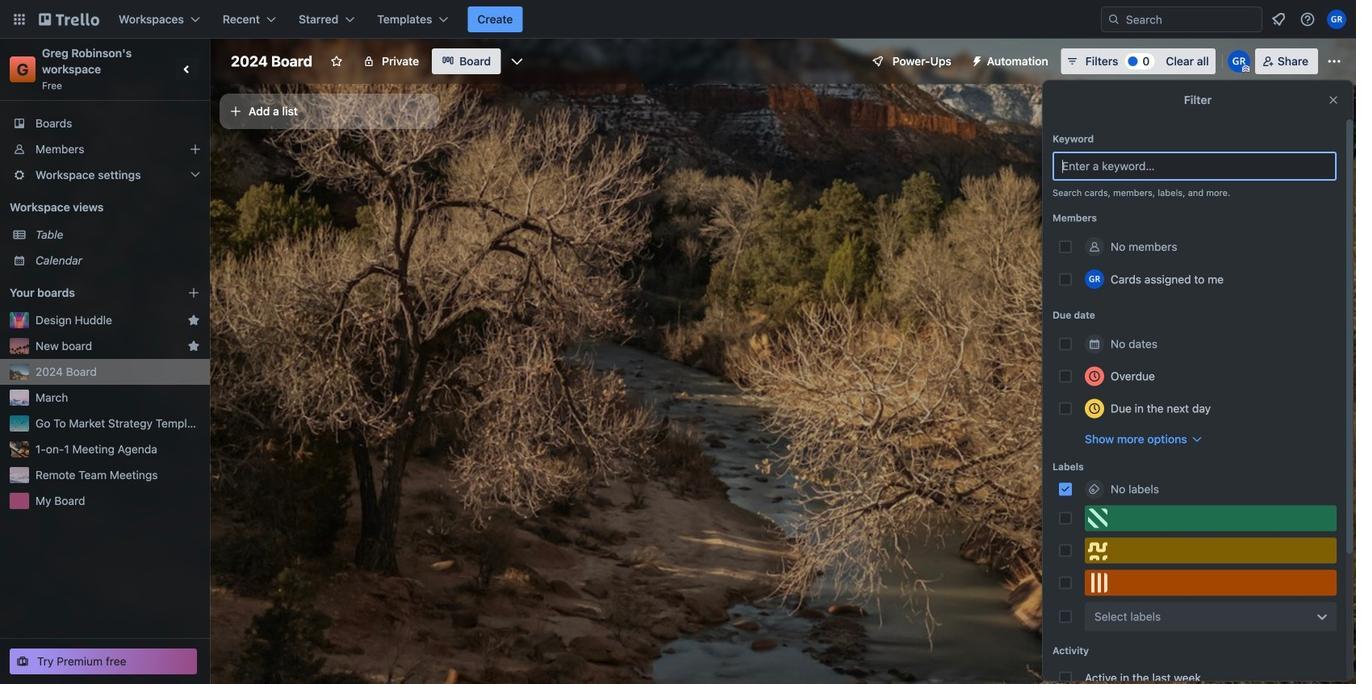 Task type: vqa. For each thing, say whether or not it's contained in the screenshot.
131.3K
no



Task type: locate. For each thing, give the bounding box(es) containing it.
starred icon image
[[187, 314, 200, 327], [187, 340, 200, 353]]

0 vertical spatial starred icon image
[[187, 314, 200, 327]]

0 horizontal spatial greg robinson (gregrobinson96) image
[[1228, 50, 1250, 73]]

0 notifications image
[[1269, 10, 1288, 29]]

this member is an admin of this board. image
[[1242, 65, 1249, 73]]

greg robinson (gregrobinson96) image down search field
[[1228, 50, 1250, 73]]

1 horizontal spatial greg robinson (gregrobinson96) image
[[1327, 10, 1347, 29]]

1 vertical spatial greg robinson (gregrobinson96) image
[[1228, 50, 1250, 73]]

your boards with 8 items element
[[10, 283, 163, 303]]

2 starred icon image from the top
[[187, 340, 200, 353]]

0 vertical spatial greg robinson (gregrobinson96) image
[[1327, 10, 1347, 29]]

greg robinson (gregrobinson96) image right open information menu icon on the right
[[1327, 10, 1347, 29]]

1 vertical spatial starred icon image
[[187, 340, 200, 353]]

show menu image
[[1326, 53, 1342, 69]]

greg robinson (gregrobinson96) image
[[1327, 10, 1347, 29], [1228, 50, 1250, 73]]

close popover image
[[1327, 94, 1340, 107]]

add board image
[[187, 287, 200, 299]]

search image
[[1108, 13, 1120, 26]]

Board name text field
[[223, 48, 321, 74]]



Task type: describe. For each thing, give the bounding box(es) containing it.
star or unstar board image
[[330, 55, 343, 68]]

sm image
[[964, 48, 987, 71]]

back to home image
[[39, 6, 99, 32]]

customize views image
[[509, 53, 525, 69]]

Search field
[[1120, 8, 1262, 31]]

workspace navigation collapse icon image
[[176, 58, 199, 81]]

color: orange, title: none element
[[1085, 570, 1337, 596]]

color: yellow, title: none element
[[1085, 538, 1337, 564]]

primary element
[[0, 0, 1356, 39]]

open information menu image
[[1300, 11, 1316, 27]]

1 starred icon image from the top
[[187, 314, 200, 327]]

color: green, title: none element
[[1085, 506, 1337, 532]]

Enter a keyword… text field
[[1053, 152, 1337, 181]]

greg robinson (gregrobinson96) image
[[1085, 270, 1104, 289]]



